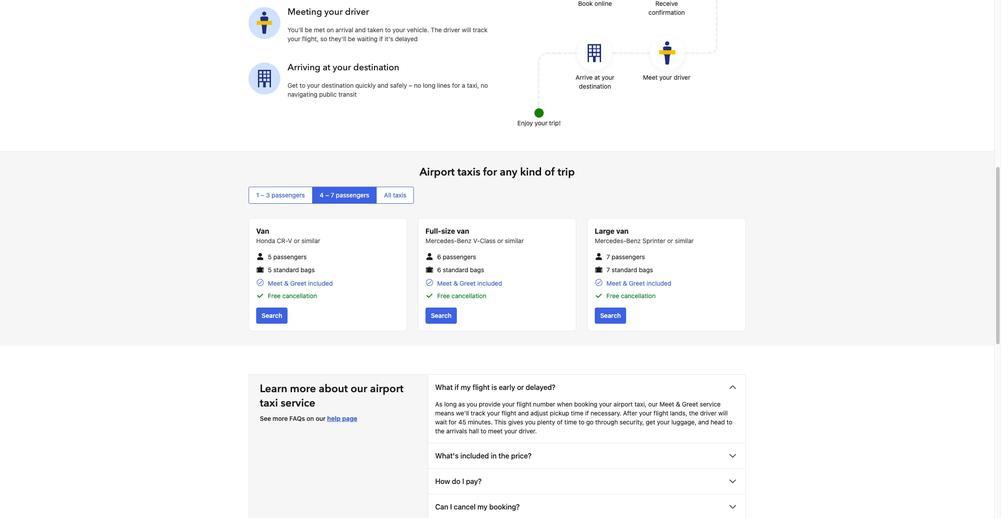 Task type: locate. For each thing, give the bounding box(es) containing it.
taxis for all
[[393, 191, 407, 199]]

airport taxis for any kind of trip
[[420, 165, 575, 180]]

– for 1 – 3 passengers
[[261, 191, 265, 199]]

at for arriving
[[323, 61, 331, 74]]

1 horizontal spatial bags
[[470, 266, 485, 274]]

for left a
[[452, 82, 460, 89]]

passengers up 6 standard bags
[[443, 253, 476, 261]]

receive
[[656, 0, 679, 7]]

benz up 7 passengers
[[627, 237, 641, 245]]

passengers for van
[[274, 253, 307, 261]]

0 horizontal spatial van
[[457, 227, 470, 235]]

0 vertical spatial our
[[351, 382, 368, 397]]

0 vertical spatial i
[[463, 478, 465, 486]]

driver
[[345, 6, 369, 18], [444, 26, 460, 34], [674, 74, 691, 81], [701, 410, 717, 417]]

6 passengers
[[437, 253, 476, 261]]

6 down 6 passengers
[[437, 266, 441, 274]]

meet & greet included down the 7 standard bags at the bottom
[[607, 280, 672, 287]]

0 horizontal spatial my
[[461, 384, 471, 392]]

your inside arrive at your destination
[[602, 74, 615, 81]]

pickup
[[550, 410, 570, 417]]

0 horizontal spatial –
[[261, 191, 265, 199]]

2 meet & greet included from the left
[[437, 280, 502, 287]]

2 horizontal spatial free cancellation
[[607, 292, 656, 300]]

flight inside dropdown button
[[473, 384, 490, 392]]

at
[[323, 61, 331, 74], [595, 74, 600, 81]]

if down booking
[[586, 410, 589, 417]]

2 horizontal spatial search
[[601, 312, 621, 319]]

free cancellation down 6 standard bags
[[437, 292, 487, 300]]

6 up 6 standard bags
[[437, 253, 441, 261]]

on right faqs
[[307, 415, 314, 423]]

cancellation down the 7 standard bags at the bottom
[[621, 292, 656, 300]]

trip
[[558, 165, 575, 180]]

1 6 from the top
[[437, 253, 441, 261]]

or
[[294, 237, 300, 245], [498, 237, 504, 245], [668, 237, 674, 245], [517, 384, 524, 392]]

my
[[461, 384, 471, 392], [478, 503, 488, 511]]

track right the
[[473, 26, 488, 34]]

1 horizontal spatial service
[[700, 401, 721, 408]]

passengers up the 7 standard bags at the bottom
[[612, 253, 645, 261]]

be up 'flight,'
[[305, 26, 312, 34]]

2 benz from the left
[[627, 237, 641, 245]]

service up faqs
[[281, 396, 316, 411]]

all
[[384, 191, 392, 199]]

more right see
[[273, 415, 288, 423]]

be down arrival
[[348, 35, 356, 43]]

3 free from the left
[[607, 292, 620, 300]]

my inside can i cancel my booking? dropdown button
[[478, 503, 488, 511]]

3 cancellation from the left
[[621, 292, 656, 300]]

–
[[409, 82, 413, 89], [261, 191, 265, 199], [326, 191, 329, 199]]

0 horizontal spatial taxi,
[[467, 82, 479, 89]]

2 search from the left
[[431, 312, 452, 319]]

similar right sprinter
[[675, 237, 694, 245]]

can i cancel my booking?
[[435, 503, 520, 511]]

0 vertical spatial taxi,
[[467, 82, 479, 89]]

destination up quickly
[[354, 61, 400, 74]]

0 horizontal spatial bags
[[301, 266, 315, 274]]

number
[[533, 401, 556, 408]]

1 free from the left
[[268, 292, 281, 300]]

will inside as long as you provide your flight number when booking your airport taxi, our meet & greet service means we'll track your flight and adjust pickup time if necessary. after your flight lands, the driver will wait for 45 minutes. this gives you plenty of time to go through security, get your luggage, and head to the arrivals hall to meet your driver.
[[719, 410, 728, 417]]

0 vertical spatial more
[[290, 382, 316, 397]]

if right the what
[[455, 384, 459, 392]]

– right 1
[[261, 191, 265, 199]]

means
[[435, 410, 455, 417]]

included for van
[[478, 280, 502, 287]]

track inside as long as you provide your flight number when booking your airport taxi, our meet & greet service means we'll track your flight and adjust pickup time if necessary. after your flight lands, the driver will wait for 45 minutes. this gives you plenty of time to go through security, get your luggage, and head to the arrivals hall to meet your driver.
[[471, 410, 486, 417]]

free down the 7 standard bags at the bottom
[[607, 292, 620, 300]]

0 horizontal spatial free cancellation
[[268, 292, 317, 300]]

or right the class
[[498, 237, 504, 245]]

van right size
[[457, 227, 470, 235]]

standard down 5 passengers
[[274, 266, 299, 274]]

included down 5 standard bags
[[308, 280, 333, 287]]

included left in
[[461, 452, 489, 460]]

2 horizontal spatial the
[[690, 410, 699, 417]]

benz left v- in the top left of the page
[[457, 237, 472, 245]]

3 bags from the left
[[639, 266, 654, 274]]

1 vertical spatial long
[[445, 401, 457, 408]]

similar
[[302, 237, 320, 245], [505, 237, 524, 245], [675, 237, 694, 245]]

airport
[[370, 382, 404, 397], [614, 401, 633, 408]]

track inside you'll be met on arrival and taken to your vehicle. the driver will track your flight, so they'll be waiting if it's delayed
[[473, 26, 488, 34]]

long inside as long as you provide your flight number when booking your airport taxi, our meet & greet service means we'll track your flight and adjust pickup time if necessary. after your flight lands, the driver will wait for 45 minutes. this gives you plenty of time to go through security, get your luggage, and head to the arrivals hall to meet your driver.
[[445, 401, 457, 408]]

enjoy your trip!
[[518, 119, 561, 127]]

i inside dropdown button
[[450, 503, 452, 511]]

to
[[385, 26, 391, 34], [300, 82, 306, 89], [579, 419, 585, 426], [727, 419, 733, 426], [481, 427, 487, 435]]

the down wait
[[435, 427, 445, 435]]

meet inside as long as you provide your flight number when booking your airport taxi, our meet & greet service means we'll track your flight and adjust pickup time if necessary. after your flight lands, the driver will wait for 45 minutes. this gives you plenty of time to go through security, get your luggage, and head to the arrivals hall to meet your driver.
[[660, 401, 675, 408]]

2 vertical spatial for
[[449, 419, 457, 426]]

delayed
[[395, 35, 418, 43]]

destination down the arrive
[[579, 83, 612, 90]]

pay?
[[466, 478, 482, 486]]

greet down 5 standard bags
[[290, 280, 307, 287]]

booking airport taxi image for meeting your driver
[[249, 7, 281, 39]]

0 vertical spatial track
[[473, 26, 488, 34]]

& down 5 standard bags
[[284, 280, 289, 287]]

or inside full-size van mercedes-benz v-class or similar
[[498, 237, 504, 245]]

5 down 5 passengers
[[268, 266, 272, 274]]

similar inside large van mercedes-benz sprinter or similar
[[675, 237, 694, 245]]

and up gives
[[518, 410, 529, 417]]

it's
[[385, 35, 394, 43]]

meet
[[643, 74, 658, 81], [268, 280, 283, 287], [437, 280, 452, 287], [607, 280, 622, 287], [660, 401, 675, 408]]

1 horizontal spatial taxis
[[458, 165, 481, 180]]

& inside as long as you provide your flight number when booking your airport taxi, our meet & greet service means we'll track your flight and adjust pickup time if necessary. after your flight lands, the driver will wait for 45 minutes. this gives you plenty of time to go through security, get your luggage, and head to the arrivals hall to meet your driver.
[[676, 401, 681, 408]]

cancellation for mercedes-
[[621, 292, 656, 300]]

greet down the 7 standard bags at the bottom
[[629, 280, 645, 287]]

and up the waiting
[[355, 26, 366, 34]]

0 vertical spatial time
[[571, 410, 584, 417]]

1 horizontal spatial cancellation
[[452, 292, 487, 300]]

0 vertical spatial 5
[[268, 253, 272, 261]]

taxis right airport
[[458, 165, 481, 180]]

search button
[[256, 308, 288, 324], [426, 308, 457, 324], [595, 308, 627, 324]]

standard down 6 passengers
[[443, 266, 469, 274]]

for
[[452, 82, 460, 89], [483, 165, 497, 180], [449, 419, 457, 426]]

at inside arrive at your destination
[[595, 74, 600, 81]]

or right sprinter
[[668, 237, 674, 245]]

2 horizontal spatial similar
[[675, 237, 694, 245]]

1 cancellation from the left
[[283, 292, 317, 300]]

2 bags from the left
[[470, 266, 485, 274]]

cancellation down 6 standard bags
[[452, 292, 487, 300]]

1 benz from the left
[[457, 237, 472, 245]]

2 horizontal spatial if
[[586, 410, 589, 417]]

2 horizontal spatial meet & greet included
[[607, 280, 672, 287]]

destination
[[354, 61, 400, 74], [322, 82, 354, 89], [579, 83, 612, 90]]

destination for arriving at your destination
[[354, 61, 400, 74]]

greet for cr-
[[290, 280, 307, 287]]

0 horizontal spatial taxis
[[393, 191, 407, 199]]

1 search from the left
[[262, 312, 282, 319]]

when
[[557, 401, 573, 408]]

2 cancellation from the left
[[452, 292, 487, 300]]

1 horizontal spatial meet & greet included
[[437, 280, 502, 287]]

can i cancel my booking? button
[[428, 495, 746, 519]]

free cancellation down 5 standard bags
[[268, 292, 317, 300]]

1 vertical spatial be
[[348, 35, 356, 43]]

passengers right 4 on the top of the page
[[336, 191, 370, 199]]

mercedes- inside large van mercedes-benz sprinter or similar
[[595, 237, 627, 245]]

1 free cancellation from the left
[[268, 292, 317, 300]]

included for mercedes-
[[647, 280, 672, 287]]

0 vertical spatial will
[[462, 26, 471, 34]]

0 horizontal spatial long
[[423, 82, 436, 89]]

public
[[319, 91, 337, 98]]

arrivals
[[447, 427, 467, 435]]

3 similar from the left
[[675, 237, 694, 245]]

taxis
[[458, 165, 481, 180], [393, 191, 407, 199]]

and inside get to your destination quickly and safely – no long lines for a taxi, no navigating public transit
[[378, 82, 389, 89]]

flight left is on the bottom of the page
[[473, 384, 490, 392]]

free for van
[[437, 292, 450, 300]]

will right the
[[462, 26, 471, 34]]

0 horizontal spatial at
[[323, 61, 331, 74]]

of left trip
[[545, 165, 555, 180]]

1 horizontal spatial our
[[351, 382, 368, 397]]

and left safely
[[378, 82, 389, 89]]

search
[[262, 312, 282, 319], [431, 312, 452, 319], [601, 312, 621, 319]]

1 vertical spatial 7
[[607, 253, 610, 261]]

go
[[587, 419, 594, 426]]

1 vertical spatial my
[[478, 503, 488, 511]]

0 horizontal spatial search
[[262, 312, 282, 319]]

passengers
[[272, 191, 305, 199], [336, 191, 370, 199], [274, 253, 307, 261], [443, 253, 476, 261], [612, 253, 645, 261]]

1 horizontal spatial be
[[348, 35, 356, 43]]

lands,
[[671, 410, 688, 417]]

free cancellation down the 7 standard bags at the bottom
[[607, 292, 656, 300]]

necessary.
[[591, 410, 622, 417]]

2 free cancellation from the left
[[437, 292, 487, 300]]

free down 6 standard bags
[[437, 292, 450, 300]]

more right learn
[[290, 382, 316, 397]]

1 vertical spatial more
[[273, 415, 288, 423]]

0 vertical spatial airport
[[370, 382, 404, 397]]

early
[[499, 384, 516, 392]]

destination inside arrive at your destination
[[579, 83, 612, 90]]

1 vertical spatial taxi,
[[635, 401, 647, 408]]

1 horizontal spatial mercedes-
[[595, 237, 627, 245]]

2 no from the left
[[481, 82, 488, 89]]

1 horizontal spatial taxi,
[[635, 401, 647, 408]]

1 horizontal spatial of
[[557, 419, 563, 426]]

cancellation
[[283, 292, 317, 300], [452, 292, 487, 300], [621, 292, 656, 300]]

bags
[[301, 266, 315, 274], [470, 266, 485, 274], [639, 266, 654, 274]]

you'll be met on arrival and taken to your vehicle. the driver will track your flight, so they'll be waiting if it's delayed
[[288, 26, 488, 43]]

bags for van
[[470, 266, 485, 274]]

meet your driver
[[643, 74, 691, 81]]

0 horizontal spatial more
[[273, 415, 288, 423]]

taxi, inside get to your destination quickly and safely – no long lines for a taxi, no navigating public transit
[[467, 82, 479, 89]]

all taxis
[[384, 191, 407, 199]]

to up navigating
[[300, 82, 306, 89]]

i
[[463, 478, 465, 486], [450, 503, 452, 511]]

free cancellation for mercedes-
[[607, 292, 656, 300]]

long
[[423, 82, 436, 89], [445, 401, 457, 408]]

0 horizontal spatial of
[[545, 165, 555, 180]]

waiting
[[357, 35, 378, 43]]

1 horizontal spatial benz
[[627, 237, 641, 245]]

2 vertical spatial 7
[[607, 266, 610, 274]]

i inside "dropdown button"
[[463, 478, 465, 486]]

2 van from the left
[[617, 227, 629, 235]]

1 horizontal spatial search
[[431, 312, 452, 319]]

2 horizontal spatial standard
[[612, 266, 638, 274]]

taxi, inside as long as you provide your flight number when booking your airport taxi, our meet & greet service means we'll track your flight and adjust pickup time if necessary. after your flight lands, the driver will wait for 45 minutes. this gives you plenty of time to go through security, get your luggage, and head to the arrivals hall to meet your driver.
[[635, 401, 647, 408]]

2 horizontal spatial search button
[[595, 308, 627, 324]]

free down 5 standard bags
[[268, 292, 281, 300]]

flight up the get
[[654, 410, 669, 417]]

1 vertical spatial airport
[[614, 401, 633, 408]]

0 horizontal spatial no
[[414, 82, 422, 89]]

1 vertical spatial time
[[565, 419, 577, 426]]

1 search button from the left
[[256, 308, 288, 324]]

0 horizontal spatial the
[[435, 427, 445, 435]]

meet & greet included for mercedes-
[[607, 280, 672, 287]]

my up as
[[461, 384, 471, 392]]

meet for van
[[437, 280, 452, 287]]

meet & greet included for cr-
[[268, 280, 333, 287]]

2 horizontal spatial –
[[409, 82, 413, 89]]

service up "head"
[[700, 401, 721, 408]]

2 5 from the top
[[268, 266, 272, 274]]

is
[[492, 384, 497, 392]]

our inside as long as you provide your flight number when booking your airport taxi, our meet & greet service means we'll track your flight and adjust pickup time if necessary. after your flight lands, the driver will wait for 45 minutes. this gives you plenty of time to go through security, get your luggage, and head to the arrivals hall to meet your driver.
[[649, 401, 658, 408]]

you right as
[[467, 401, 477, 408]]

7 right 4 on the top of the page
[[331, 191, 334, 199]]

7 for 7 passengers
[[607, 253, 610, 261]]

meet for mercedes-
[[607, 280, 622, 287]]

search for mercedes-
[[601, 312, 621, 319]]

time down pickup
[[565, 419, 577, 426]]

or right early
[[517, 384, 524, 392]]

1 horizontal spatial long
[[445, 401, 457, 408]]

0 vertical spatial be
[[305, 26, 312, 34]]

1 horizontal spatial on
[[327, 26, 334, 34]]

0 horizontal spatial similar
[[302, 237, 320, 245]]

at right the arrive
[[595, 74, 600, 81]]

similar inside van honda cr-v or similar
[[302, 237, 320, 245]]

1 similar from the left
[[302, 237, 320, 245]]

2 horizontal spatial free
[[607, 292, 620, 300]]

or inside what if my flight is early or delayed? dropdown button
[[517, 384, 524, 392]]

cancel
[[454, 503, 476, 511]]

0 vertical spatial of
[[545, 165, 555, 180]]

flight up 'adjust'
[[517, 401, 532, 408]]

1 van from the left
[[457, 227, 470, 235]]

1 vertical spatial 5
[[268, 266, 272, 274]]

van right large in the right top of the page
[[617, 227, 629, 235]]

7 down 7 passengers
[[607, 266, 610, 274]]

0 vertical spatial taxis
[[458, 165, 481, 180]]

meet & greet included down 6 standard bags
[[437, 280, 502, 287]]

flight
[[473, 384, 490, 392], [517, 401, 532, 408], [502, 410, 517, 417], [654, 410, 669, 417]]

2 6 from the top
[[437, 266, 441, 274]]

bags down 6 passengers
[[470, 266, 485, 274]]

– inside get to your destination quickly and safely – no long lines for a taxi, no navigating public transit
[[409, 82, 413, 89]]

i right can
[[450, 503, 452, 511]]

similar right the class
[[505, 237, 524, 245]]

destination for arrive at your destination
[[579, 83, 612, 90]]

benz inside full-size van mercedes-benz v-class or similar
[[457, 237, 472, 245]]

if inside you'll be met on arrival and taken to your vehicle. the driver will track your flight, so they'll be waiting if it's delayed
[[380, 35, 383, 43]]

booking airport taxi image
[[530, 0, 719, 122], [249, 7, 281, 39], [249, 63, 281, 94]]

0 vertical spatial for
[[452, 82, 460, 89]]

greet inside as long as you provide your flight number when booking your airport taxi, our meet & greet service means we'll track your flight and adjust pickup time if necessary. after your flight lands, the driver will wait for 45 minutes. this gives you plenty of time to go through security, get your luggage, and head to the arrivals hall to meet your driver.
[[682, 401, 699, 408]]

benz inside large van mercedes-benz sprinter or similar
[[627, 237, 641, 245]]

meet
[[488, 427, 503, 435]]

1 vertical spatial the
[[435, 427, 445, 435]]

to up it's
[[385, 26, 391, 34]]

0 horizontal spatial mercedes-
[[426, 237, 457, 245]]

will up "head"
[[719, 410, 728, 417]]

1 horizontal spatial at
[[595, 74, 600, 81]]

wait
[[435, 419, 447, 426]]

airport inside the learn more about our airport taxi service see more faqs on our help page
[[370, 382, 404, 397]]

in
[[491, 452, 497, 460]]

or inside van honda cr-v or similar
[[294, 237, 300, 245]]

7 up the 7 standard bags at the bottom
[[607, 253, 610, 261]]

2 vertical spatial if
[[586, 410, 589, 417]]

2 horizontal spatial our
[[649, 401, 658, 408]]

and inside you'll be met on arrival and taken to your vehicle. the driver will track your flight, so they'll be waiting if it's delayed
[[355, 26, 366, 34]]

1 horizontal spatial airport
[[614, 401, 633, 408]]

if
[[380, 35, 383, 43], [455, 384, 459, 392], [586, 410, 589, 417]]

2 standard from the left
[[443, 266, 469, 274]]

mercedes- down large in the right top of the page
[[595, 237, 627, 245]]

mercedes- down size
[[426, 237, 457, 245]]

taxi, right a
[[467, 82, 479, 89]]

1 horizontal spatial if
[[455, 384, 459, 392]]

long up means
[[445, 401, 457, 408]]

1 bags from the left
[[301, 266, 315, 274]]

on
[[327, 26, 334, 34], [307, 415, 314, 423]]

7 for 7 standard bags
[[607, 266, 610, 274]]

cr-
[[277, 237, 288, 245]]

for left any
[[483, 165, 497, 180]]

search button for cr-
[[256, 308, 288, 324]]

the
[[690, 410, 699, 417], [435, 427, 445, 435], [499, 452, 510, 460]]

of down pickup
[[557, 419, 563, 426]]

taxis inside sort results by element
[[393, 191, 407, 199]]

standard for cr-
[[274, 266, 299, 274]]

2 horizontal spatial bags
[[639, 266, 654, 274]]

track
[[473, 26, 488, 34], [471, 410, 486, 417]]

what's included in the price? button
[[428, 444, 746, 469]]

2 similar from the left
[[505, 237, 524, 245]]

booking airport taxi image for arriving at your destination
[[249, 63, 281, 94]]

0 horizontal spatial meet & greet included
[[268, 280, 333, 287]]

time
[[571, 410, 584, 417], [565, 419, 577, 426]]

– for 4 – 7 passengers
[[326, 191, 329, 199]]

0 vertical spatial the
[[690, 410, 699, 417]]

learn more about our airport taxi service see more faqs on our help page
[[260, 382, 404, 423]]

2 mercedes- from the left
[[595, 237, 627, 245]]

arrive
[[576, 74, 593, 81]]

2 vertical spatial the
[[499, 452, 510, 460]]

honda
[[256, 237, 275, 245]]

passengers up 5 standard bags
[[274, 253, 307, 261]]

i right do
[[463, 478, 465, 486]]

bags for cr-
[[301, 266, 315, 274]]

5 down honda
[[268, 253, 272, 261]]

3 meet & greet included from the left
[[607, 280, 672, 287]]

7 inside sort results by element
[[331, 191, 334, 199]]

you
[[467, 401, 477, 408], [525, 419, 536, 426]]

1 – 3 passengers
[[256, 191, 305, 199]]

1 vertical spatial of
[[557, 419, 563, 426]]

you up driver.
[[525, 419, 536, 426]]

our up the get
[[649, 401, 658, 408]]

2 search button from the left
[[426, 308, 457, 324]]

1 horizontal spatial i
[[463, 478, 465, 486]]

destination inside get to your destination quickly and safely – no long lines for a taxi, no navigating public transit
[[322, 82, 354, 89]]

1 standard from the left
[[274, 266, 299, 274]]

1 vertical spatial taxis
[[393, 191, 407, 199]]

passengers right '3'
[[272, 191, 305, 199]]

0 vertical spatial my
[[461, 384, 471, 392]]

arrival
[[336, 26, 354, 34]]

at for arrive
[[595, 74, 600, 81]]

1 vertical spatial on
[[307, 415, 314, 423]]

1 vertical spatial our
[[649, 401, 658, 408]]

our left help
[[316, 415, 326, 423]]

1 horizontal spatial standard
[[443, 266, 469, 274]]

destination up the public
[[322, 82, 354, 89]]

0 vertical spatial you
[[467, 401, 477, 408]]

minutes.
[[468, 419, 493, 426]]

3 search button from the left
[[595, 308, 627, 324]]

taxis for airport
[[458, 165, 481, 180]]

and left "head"
[[699, 419, 709, 426]]

for left 45 on the bottom left of the page
[[449, 419, 457, 426]]

1 horizontal spatial free cancellation
[[437, 292, 487, 300]]

1 horizontal spatial search button
[[426, 308, 457, 324]]

1 horizontal spatial will
[[719, 410, 728, 417]]

3 search from the left
[[601, 312, 621, 319]]

free cancellation for van
[[437, 292, 487, 300]]

– right 4 on the top of the page
[[326, 191, 329, 199]]

they'll
[[329, 35, 347, 43]]

1 vertical spatial track
[[471, 410, 486, 417]]

& up 'lands,'
[[676, 401, 681, 408]]

1 meet & greet included from the left
[[268, 280, 333, 287]]

included down the 7 standard bags at the bottom
[[647, 280, 672, 287]]

trip!
[[549, 119, 561, 127]]

greet down 6 standard bags
[[460, 280, 476, 287]]

3 standard from the left
[[612, 266, 638, 274]]

1 5 from the top
[[268, 253, 272, 261]]

van
[[457, 227, 470, 235], [617, 227, 629, 235]]

0 horizontal spatial free
[[268, 292, 281, 300]]

0 horizontal spatial cancellation
[[283, 292, 317, 300]]

1 mercedes- from the left
[[426, 237, 457, 245]]

similar right v
[[302, 237, 320, 245]]

of inside as long as you provide your flight number when booking your airport taxi, our meet & greet service means we'll track your flight and adjust pickup time if necessary. after your flight lands, the driver will wait for 45 minutes. this gives you plenty of time to go through security, get your luggage, and head to the arrivals hall to meet your driver.
[[557, 419, 563, 426]]

bags down 5 passengers
[[301, 266, 315, 274]]

van inside full-size van mercedes-benz v-class or similar
[[457, 227, 470, 235]]

7 standard bags
[[607, 266, 654, 274]]

free
[[268, 292, 281, 300], [437, 292, 450, 300], [607, 292, 620, 300]]

1 horizontal spatial more
[[290, 382, 316, 397]]

1 horizontal spatial similar
[[505, 237, 524, 245]]

or right v
[[294, 237, 300, 245]]

and
[[355, 26, 366, 34], [378, 82, 389, 89], [518, 410, 529, 417], [699, 419, 709, 426]]

0 horizontal spatial benz
[[457, 237, 472, 245]]

benz
[[457, 237, 472, 245], [627, 237, 641, 245]]

2 free from the left
[[437, 292, 450, 300]]

large van mercedes-benz sprinter or similar
[[595, 227, 694, 245]]

1 vertical spatial if
[[455, 384, 459, 392]]

1 vertical spatial i
[[450, 503, 452, 511]]

& down the 7 standard bags at the bottom
[[623, 280, 628, 287]]

0 vertical spatial 6
[[437, 253, 441, 261]]

– right safely
[[409, 82, 413, 89]]

0 horizontal spatial if
[[380, 35, 383, 43]]

on right met
[[327, 26, 334, 34]]

full-
[[426, 227, 442, 235]]

3 free cancellation from the left
[[607, 292, 656, 300]]

included down 6 standard bags
[[478, 280, 502, 287]]

taxi, up after
[[635, 401, 647, 408]]

if inside as long as you provide your flight number when booking your airport taxi, our meet & greet service means we'll track your flight and adjust pickup time if necessary. after your flight lands, the driver will wait for 45 minutes. this gives you plenty of time to go through security, get your luggage, and head to the arrivals hall to meet your driver.
[[586, 410, 589, 417]]

meet & greet included down 5 standard bags
[[268, 280, 333, 287]]

0 horizontal spatial standard
[[274, 266, 299, 274]]



Task type: vqa. For each thing, say whether or not it's contained in the screenshot.
room in dropdown button
no



Task type: describe. For each thing, give the bounding box(es) containing it.
free for cr-
[[268, 292, 281, 300]]

hall
[[469, 427, 479, 435]]

standard for van
[[443, 266, 469, 274]]

my inside what if my flight is early or delayed? dropdown button
[[461, 384, 471, 392]]

to inside you'll be met on arrival and taken to your vehicle. the driver will track your flight, so they'll be waiting if it's delayed
[[385, 26, 391, 34]]

search button for van
[[426, 308, 457, 324]]

1 vertical spatial you
[[525, 419, 536, 426]]

service inside the learn more about our airport taxi service see more faqs on our help page
[[281, 396, 316, 411]]

search button for mercedes-
[[595, 308, 627, 324]]

5 passengers
[[268, 253, 307, 261]]

the
[[431, 26, 442, 34]]

do
[[452, 478, 461, 486]]

to inside get to your destination quickly and safely – no long lines for a taxi, no navigating public transit
[[300, 82, 306, 89]]

taken
[[368, 26, 384, 34]]

passengers for large van
[[612, 253, 645, 261]]

driver inside as long as you provide your flight number when booking your airport taxi, our meet & greet service means we'll track your flight and adjust pickup time if necessary. after your flight lands, the driver will wait for 45 minutes. this gives you plenty of time to go through security, get your luggage, and head to the arrivals hall to meet your driver.
[[701, 410, 717, 417]]

what's
[[435, 452, 459, 460]]

airport
[[420, 165, 455, 180]]

for inside get to your destination quickly and safely – no long lines for a taxi, no navigating public transit
[[452, 82, 460, 89]]

adjust
[[531, 410, 549, 417]]

on inside the learn more about our airport taxi service see more faqs on our help page
[[307, 415, 314, 423]]

what if my flight is early or delayed?
[[435, 384, 556, 392]]

booking
[[575, 401, 598, 408]]

van honda cr-v or similar
[[256, 227, 320, 245]]

after
[[624, 410, 638, 417]]

how do i pay? button
[[428, 469, 746, 494]]

greet for mercedes-
[[629, 280, 645, 287]]

a
[[462, 82, 466, 89]]

met
[[314, 26, 325, 34]]

we'll
[[456, 410, 469, 417]]

cancellation for van
[[452, 292, 487, 300]]

free cancellation for cr-
[[268, 292, 317, 300]]

to down minutes.
[[481, 427, 487, 435]]

will inside you'll be met on arrival and taken to your vehicle. the driver will track your flight, so they'll be waiting if it's delayed
[[462, 26, 471, 34]]

any
[[500, 165, 518, 180]]

transit
[[339, 91, 357, 98]]

6 standard bags
[[437, 266, 485, 274]]

if inside dropdown button
[[455, 384, 459, 392]]

you'll
[[288, 26, 303, 34]]

get to your destination quickly and safely – no long lines for a taxi, no navigating public transit
[[288, 82, 488, 98]]

confirmation
[[649, 9, 685, 16]]

meet for cr-
[[268, 280, 283, 287]]

0 horizontal spatial our
[[316, 415, 326, 423]]

or inside large van mercedes-benz sprinter or similar
[[668, 237, 674, 245]]

kind
[[520, 165, 542, 180]]

& for van
[[454, 280, 458, 287]]

to right "head"
[[727, 419, 733, 426]]

meeting
[[288, 6, 322, 18]]

45
[[459, 419, 466, 426]]

passengers for full-size van
[[443, 253, 476, 261]]

6 for 6 standard bags
[[437, 266, 441, 274]]

7 passengers
[[607, 253, 645, 261]]

greet for van
[[460, 280, 476, 287]]

full-size van mercedes-benz v-class or similar
[[426, 227, 524, 245]]

what if my flight is early or delayed? element
[[428, 400, 746, 443]]

size
[[442, 227, 455, 235]]

long inside get to your destination quickly and safely – no long lines for a taxi, no navigating public transit
[[423, 82, 436, 89]]

class
[[480, 237, 496, 245]]

4
[[320, 191, 324, 199]]

as long as you provide your flight number when booking your airport taxi, our meet & greet service means we'll track your flight and adjust pickup time if necessary. after your flight lands, the driver will wait for 45 minutes. this gives you plenty of time to go through security, get your luggage, and head to the arrivals hall to meet your driver.
[[435, 401, 733, 435]]

taxi
[[260, 396, 278, 411]]

5 for 5 standard bags
[[268, 266, 272, 274]]

delayed?
[[526, 384, 556, 392]]

0 horizontal spatial you
[[467, 401, 477, 408]]

luggage,
[[672, 419, 697, 426]]

on inside you'll be met on arrival and taken to your vehicle. the driver will track your flight, so they'll be waiting if it's delayed
[[327, 26, 334, 34]]

mercedes- inside full-size van mercedes-benz v-class or similar
[[426, 237, 457, 245]]

through
[[596, 419, 618, 426]]

6 for 6 passengers
[[437, 253, 441, 261]]

v-
[[474, 237, 480, 245]]

so
[[321, 35, 327, 43]]

v
[[288, 237, 292, 245]]

quickly
[[356, 82, 376, 89]]

airport inside as long as you provide your flight number when booking your airport taxi, our meet & greet service means we'll track your flight and adjust pickup time if necessary. after your flight lands, the driver will wait for 45 minutes. this gives you plenty of time to go through security, get your luggage, and head to the arrivals hall to meet your driver.
[[614, 401, 633, 408]]

plenty
[[538, 419, 556, 426]]

safely
[[390, 82, 407, 89]]

what if my flight is early or delayed? button
[[428, 375, 746, 400]]

help page link
[[327, 415, 358, 423]]

help
[[327, 415, 341, 423]]

the inside dropdown button
[[499, 452, 510, 460]]

driver inside you'll be met on arrival and taken to your vehicle. the driver will track your flight, so they'll be waiting if it's delayed
[[444, 26, 460, 34]]

van inside large van mercedes-benz sprinter or similar
[[617, 227, 629, 235]]

1
[[256, 191, 259, 199]]

sort results by element
[[249, 187, 746, 204]]

get
[[646, 419, 656, 426]]

vehicle.
[[407, 26, 429, 34]]

page
[[342, 415, 358, 423]]

search for cr-
[[262, 312, 282, 319]]

get
[[288, 82, 298, 89]]

5 standard bags
[[268, 266, 315, 274]]

price?
[[511, 452, 532, 460]]

what's included in the price?
[[435, 452, 532, 460]]

large
[[595, 227, 615, 235]]

can
[[435, 503, 449, 511]]

included for cr-
[[308, 280, 333, 287]]

as
[[459, 401, 465, 408]]

bags for mercedes-
[[639, 266, 654, 274]]

& for mercedes-
[[623, 280, 628, 287]]

destination for get to your destination quickly and safely – no long lines for a taxi, no navigating public transit
[[322, 82, 354, 89]]

faqs
[[290, 415, 305, 423]]

to left go in the right of the page
[[579, 419, 585, 426]]

learn
[[260, 382, 287, 397]]

4 – 7 passengers
[[320, 191, 370, 199]]

standard for mercedes-
[[612, 266, 638, 274]]

arrive at your destination
[[576, 74, 615, 90]]

head
[[711, 419, 725, 426]]

included inside what's included in the price? dropdown button
[[461, 452, 489, 460]]

provide
[[479, 401, 501, 408]]

gives
[[509, 419, 524, 426]]

van
[[256, 227, 269, 235]]

& for cr-
[[284, 280, 289, 287]]

lines
[[437, 82, 451, 89]]

cancellation for cr-
[[283, 292, 317, 300]]

booking?
[[490, 503, 520, 511]]

meet & greet included for van
[[437, 280, 502, 287]]

this
[[495, 419, 507, 426]]

see
[[260, 415, 271, 423]]

enjoy
[[518, 119, 533, 127]]

arriving
[[288, 61, 321, 74]]

5 for 5 passengers
[[268, 253, 272, 261]]

your inside get to your destination quickly and safely – no long lines for a taxi, no navigating public transit
[[307, 82, 320, 89]]

navigating
[[288, 91, 318, 98]]

service inside as long as you provide your flight number when booking your airport taxi, our meet & greet service means we'll track your flight and adjust pickup time if necessary. after your flight lands, the driver will wait for 45 minutes. this gives you plenty of time to go through security, get your luggage, and head to the arrivals hall to meet your driver.
[[700, 401, 721, 408]]

meeting your driver
[[288, 6, 369, 18]]

search for van
[[431, 312, 452, 319]]

for inside as long as you provide your flight number when booking your airport taxi, our meet & greet service means we'll track your flight and adjust pickup time if necessary. after your flight lands, the driver will wait for 45 minutes. this gives you plenty of time to go through security, get your luggage, and head to the arrivals hall to meet your driver.
[[449, 419, 457, 426]]

flight up gives
[[502, 410, 517, 417]]

free for mercedes-
[[607, 292, 620, 300]]

similar inside full-size van mercedes-benz v-class or similar
[[505, 237, 524, 245]]

what
[[435, 384, 453, 392]]

1 vertical spatial for
[[483, 165, 497, 180]]

1 no from the left
[[414, 82, 422, 89]]



